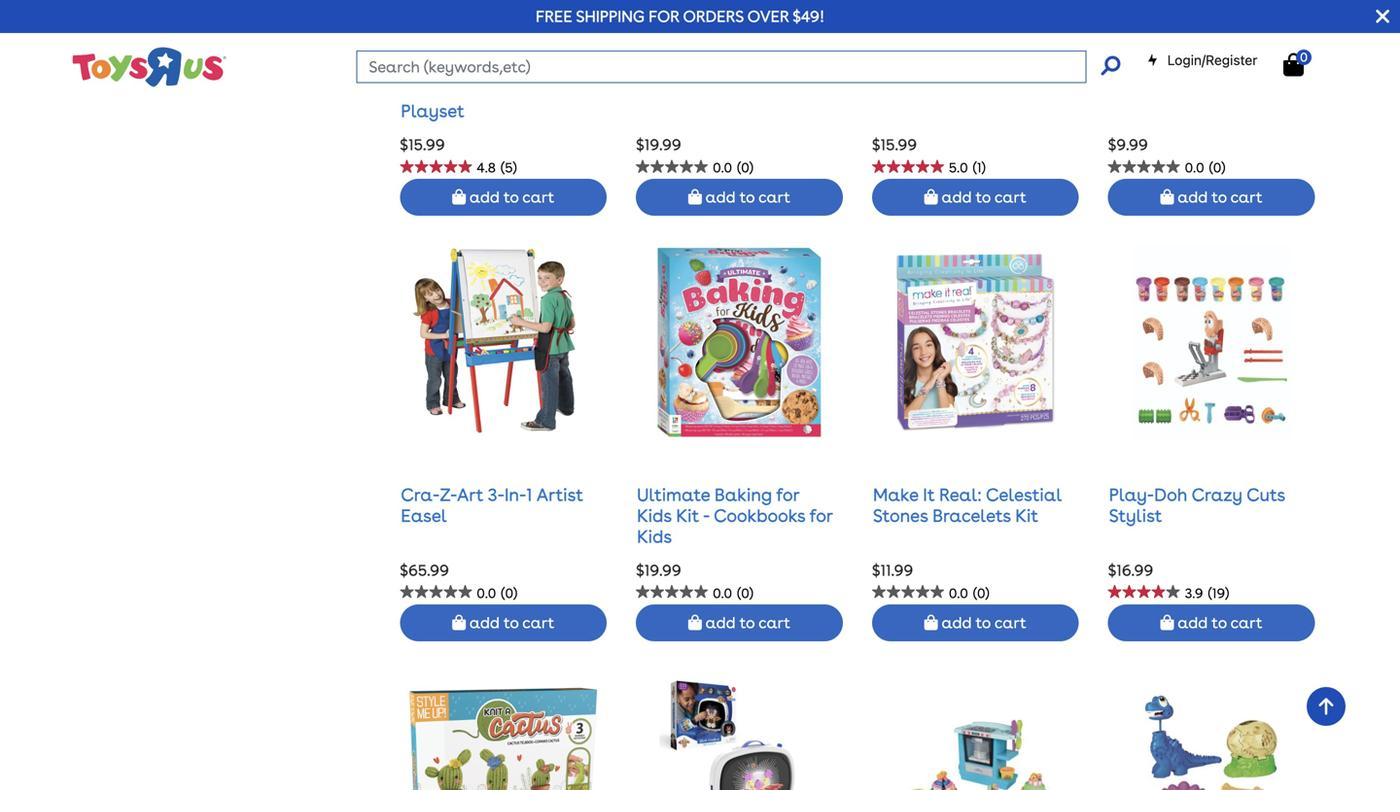 Task type: locate. For each thing, give the bounding box(es) containing it.
-
[[703, 506, 710, 527]]

$11.99
[[872, 561, 913, 580]]

1 horizontal spatial art
[[929, 59, 956, 80]]

4.8 (5)
[[477, 159, 517, 176]]

add for unicorn
[[1178, 188, 1208, 207]]

ultimate inside ultimate baking for kids kit - cookbooks for kids
[[637, 485, 710, 506]]

1 $19.99 from the top
[[636, 135, 681, 154]]

login/register
[[1168, 52, 1258, 68]]

None search field
[[356, 51, 1121, 83]]

0.0 (0) for kids
[[713, 585, 754, 602]]

1 vertical spatial cra-
[[401, 485, 440, 506]]

1 horizontal spatial cra-
[[873, 59, 912, 80]]

cart for play-doh crazy cuts stylist
[[1231, 614, 1263, 632]]

0 vertical spatial $19.99
[[636, 135, 681, 154]]

add to cart for spinning
[[938, 188, 1027, 207]]

celestial
[[986, 485, 1062, 506]]

ultimate
[[700, 80, 773, 101], [637, 485, 710, 506]]

easel
[[401, 506, 447, 527]]

coloring
[[758, 59, 830, 80]]

$15.99 for cra-z-art spinning art kit
[[872, 135, 917, 154]]

$19.99
[[636, 135, 681, 154], [636, 561, 681, 580]]

(0) for unicorn
[[1210, 159, 1226, 176]]

(0) down kaleidoscope: coloring kawaii ultimate kit
[[737, 159, 754, 176]]

add to cart button for celestial
[[872, 605, 1079, 642]]

0.0
[[713, 159, 732, 176], [1185, 159, 1205, 176], [477, 585, 496, 602], [713, 585, 732, 602], [949, 585, 969, 602]]

to for unicorn
[[1212, 188, 1227, 207]]

of
[[1266, 80, 1287, 101]]

stamp
[[544, 80, 599, 101]]

cra-
[[873, 59, 912, 80], [401, 485, 440, 506]]

0.0 down cra-z-art 3-in-1 artist easel link
[[477, 585, 496, 602]]

art left the 3- at left
[[457, 485, 484, 506]]

0 horizontal spatial play-
[[401, 59, 446, 80]]

0.0 for 3-
[[477, 585, 496, 602]]

2 $19.99 from the top
[[636, 561, 681, 580]]

art right spinning
[[1035, 59, 1062, 80]]

kit inside ultimate baking for kids kit - cookbooks for kids
[[676, 506, 699, 527]]

free shipping for orders over $49! link
[[536, 7, 825, 26]]

0.0 (0) down poop
[[1185, 159, 1226, 176]]

(5)
[[501, 159, 517, 176]]

0 vertical spatial z-
[[912, 59, 929, 80]]

kit inside kaleidoscope: coloring kawaii ultimate kit
[[777, 80, 800, 101]]

play-doh crazy cuts stylist image
[[1132, 245, 1292, 440]]

play-doh dino crew growin' tall bronto image
[[1132, 671, 1292, 791]]

kids
[[637, 506, 672, 527], [637, 527, 672, 548]]

shopping bag image for kaleidoscope: coloring kawaii ultimate kit
[[688, 189, 702, 205]]

cart
[[523, 188, 555, 207], [759, 188, 791, 207], [995, 188, 1027, 207], [1231, 188, 1263, 207], [523, 614, 555, 632], [759, 614, 791, 632], [995, 614, 1027, 632], [1231, 614, 1263, 632]]

play- for play-doh crazy cuts stylist
[[1109, 485, 1155, 506]]

art
[[929, 59, 956, 80], [1035, 59, 1062, 80], [457, 485, 484, 506]]

shopping bag image for play-doh crazy cuts stylist
[[1161, 615, 1174, 631]]

$16.99
[[1108, 561, 1154, 580]]

cart for cra-z-art 3-in-1 artist easel
[[523, 614, 555, 632]]

0.0 for celestial
[[949, 585, 969, 602]]

0.0 down kaleidoscope: coloring kawaii ultimate kit link
[[713, 159, 732, 176]]

1 horizontal spatial z-
[[912, 59, 929, 80]]

to
[[504, 188, 519, 207], [740, 188, 755, 207], [976, 188, 991, 207], [1212, 188, 1227, 207], [504, 614, 519, 632], [740, 614, 755, 632], [976, 614, 991, 632], [1212, 614, 1227, 632]]

to for creations
[[504, 188, 519, 207]]

3.9
[[1185, 585, 1204, 602]]

(0) down ultimate baking for kids kit - cookbooks for kids
[[737, 585, 754, 602]]

doh for grill
[[446, 59, 480, 80]]

add
[[470, 188, 500, 207], [706, 188, 736, 207], [942, 188, 972, 207], [1178, 188, 1208, 207], [470, 614, 500, 632], [706, 614, 736, 632], [942, 614, 972, 632], [1178, 614, 1208, 632]]

cra- inside cra-z-art 3-in-1 artist easel
[[401, 485, 440, 506]]

cookbooks
[[714, 506, 806, 527]]

for
[[777, 485, 800, 506], [810, 506, 833, 527]]

(19)
[[1208, 585, 1230, 602]]

0 link
[[1284, 49, 1324, 77]]

unicorn
[[1109, 80, 1173, 101]]

0.0 for kids
[[713, 585, 732, 602]]

$19.99 down ultimate baking for kids kit - cookbooks for kids link on the bottom of page
[[636, 561, 681, 580]]

shipping
[[576, 7, 645, 26]]

$19.99 for kaleidoscope: coloring kawaii ultimate kit
[[636, 135, 681, 154]]

for right cookbooks
[[810, 506, 833, 527]]

0.0 down poop
[[1185, 159, 1205, 176]]

slime:
[[1203, 59, 1253, 80]]

add to cart button
[[400, 179, 607, 216], [636, 179, 843, 216], [872, 179, 1079, 216], [1108, 179, 1315, 216], [400, 605, 607, 642], [636, 605, 843, 642], [872, 605, 1079, 642], [1108, 605, 1315, 642]]

pack
[[1222, 80, 1262, 101]]

crazy
[[1192, 485, 1243, 506]]

1 $15.99 from the left
[[400, 135, 445, 154]]

$15.99
[[400, 135, 445, 154], [872, 135, 917, 154]]

cra- inside cra-z-art spinning art kit
[[873, 59, 912, 80]]

kitchen
[[484, 59, 546, 80]]

0.0 down ultimate baking for kids kit - cookbooks for kids
[[713, 585, 732, 602]]

1 vertical spatial play-
[[1109, 485, 1155, 506]]

shopping bag image for ultimate baking for kids kit - cookbooks for kids
[[688, 615, 702, 631]]

2 $15.99 from the left
[[872, 135, 917, 154]]

stones
[[873, 506, 928, 527]]

ultimate down kaleidoscope:
[[700, 80, 773, 101]]

shopping bag image
[[925, 615, 938, 631]]

play- inside play-doh kitchen creations grill 'n stamp playset
[[401, 59, 446, 80]]

$15.99 for play-doh kitchen creations grill 'n stamp playset
[[400, 135, 445, 154]]

for
[[649, 7, 680, 26]]

for up cookbooks
[[777, 485, 800, 506]]

doh inside play-doh crazy cuts stylist
[[1155, 485, 1188, 506]]

play- for play-doh kitchen creations grill 'n stamp playset
[[401, 59, 446, 80]]

add for celestial
[[942, 614, 972, 632]]

1 horizontal spatial $15.99
[[872, 135, 917, 154]]

ultimate up -
[[637, 485, 710, 506]]

super cool slime: unicorn poop pack of 3
[[1109, 59, 1301, 101]]

0.0 (0) down kaleidoscope: coloring kawaii ultimate kit
[[713, 159, 754, 176]]

1 vertical spatial z-
[[440, 485, 457, 506]]

cart for make it real: celestial stones bracelets kit
[[995, 614, 1027, 632]]

add to cart button for kids
[[636, 605, 843, 642]]

0 vertical spatial ultimate
[[700, 80, 773, 101]]

0 vertical spatial play-
[[401, 59, 446, 80]]

1 vertical spatial $19.99
[[636, 561, 681, 580]]

z- inside cra-z-art spinning art kit
[[912, 59, 929, 80]]

0.0 (0)
[[713, 159, 754, 176], [1185, 159, 1226, 176], [477, 585, 518, 602], [713, 585, 754, 602], [949, 585, 990, 602]]

0 horizontal spatial z-
[[440, 485, 457, 506]]

ultimate baking for kids kit - cookbooks for kids
[[637, 485, 833, 548]]

play-doh kitchen creations grill 'n stamp playset image
[[424, 0, 583, 14]]

$19.99 for ultimate baking for kids kit - cookbooks for kids
[[636, 561, 681, 580]]

art for cra-z-art 3-in-1 artist easel
[[457, 485, 484, 506]]

z- up "easel"
[[440, 485, 457, 506]]

0.0 (0) down cra-z-art 3-in-1 artist easel link
[[477, 585, 518, 602]]

shopping bag image for cra-z-art spinning art kit
[[925, 189, 938, 205]]

0.0 down bracelets
[[949, 585, 969, 602]]

z- for spinning
[[912, 59, 929, 80]]

creations
[[401, 80, 483, 101]]

stylist
[[1109, 506, 1163, 527]]

0 horizontal spatial $15.99
[[400, 135, 445, 154]]

ultimate baking for kids kit - cookbooks for kids link
[[637, 485, 833, 548]]

cart for play-doh kitchen creations grill 'n stamp playset
[[523, 188, 555, 207]]

super
[[1109, 59, 1156, 80]]

add for spinning
[[942, 188, 972, 207]]

(0) down bracelets
[[973, 585, 990, 602]]

3
[[1292, 80, 1301, 101]]

play-
[[401, 59, 446, 80], [1109, 485, 1155, 506]]

add to cart for cuts
[[1174, 614, 1263, 632]]

doh inside play-doh kitchen creations grill 'n stamp playset
[[446, 59, 480, 80]]

shopping bag image
[[1284, 53, 1304, 76], [452, 189, 466, 205], [688, 189, 702, 205], [925, 189, 938, 205], [1161, 189, 1174, 205], [452, 615, 466, 631], [688, 615, 702, 631], [1161, 615, 1174, 631]]

kaleidoscope: coloring kawaii ultimate kit image
[[642, 0, 837, 14]]

$9.99
[[1108, 135, 1148, 154]]

1 vertical spatial ultimate
[[637, 485, 710, 506]]

1 horizontal spatial doh
[[1155, 485, 1188, 506]]

'n
[[526, 80, 540, 101]]

0.0 (0) down bracelets
[[949, 585, 990, 602]]

play- up the "stylist"
[[1109, 485, 1155, 506]]

art left spinning
[[929, 59, 956, 80]]

z-
[[912, 59, 929, 80], [440, 485, 457, 506]]

0.0 (0) down ultimate baking for kids kit - cookbooks for kids
[[713, 585, 754, 602]]

0.0 (0) for 3-
[[477, 585, 518, 602]]

(0)
[[737, 159, 754, 176], [1210, 159, 1226, 176], [501, 585, 518, 602], [737, 585, 754, 602], [973, 585, 990, 602]]

style me up, knit a cactus, kids knitting image
[[406, 671, 601, 791]]

0 vertical spatial doh
[[446, 59, 480, 80]]

cra-z-art 3-in-1 artist easel
[[401, 485, 583, 527]]

z- left spinning
[[912, 59, 929, 80]]

0 horizontal spatial cra-
[[401, 485, 440, 506]]

$49!
[[793, 7, 825, 26]]

z- inside cra-z-art 3-in-1 artist easel
[[440, 485, 457, 506]]

1 vertical spatial doh
[[1155, 485, 1188, 506]]

playset
[[401, 101, 465, 122]]

(0) down cra-z-art 3-in-1 artist easel link
[[501, 585, 518, 602]]

0 horizontal spatial art
[[457, 485, 484, 506]]

(0) down poop
[[1210, 159, 1226, 176]]

doh
[[446, 59, 480, 80], [1155, 485, 1188, 506]]

play- inside play-doh crazy cuts stylist
[[1109, 485, 1155, 506]]

doh up creations
[[446, 59, 480, 80]]

cart for kaleidoscope: coloring kawaii ultimate kit
[[759, 188, 791, 207]]

add to cart
[[466, 188, 555, 207], [702, 188, 791, 207], [938, 188, 1027, 207], [1174, 188, 1263, 207], [466, 614, 555, 632], [702, 614, 791, 632], [938, 614, 1027, 632], [1174, 614, 1263, 632]]

play- up creations
[[401, 59, 446, 80]]

art inside cra-z-art 3-in-1 artist easel
[[457, 485, 484, 506]]

cool
[[1160, 59, 1199, 80]]

shopping bag image for cra-z-art 3-in-1 artist easel
[[452, 615, 466, 631]]

0 horizontal spatial doh
[[446, 59, 480, 80]]

over
[[748, 7, 789, 26]]

super cool slime: unicorn poop pack of 3 link
[[1109, 59, 1301, 101]]

cra-z-art spinning art kit
[[873, 59, 1062, 101]]

doh up the "stylist"
[[1155, 485, 1188, 506]]

add to cart button for spinning
[[872, 179, 1079, 216]]

$19.99 down kawaii
[[636, 135, 681, 154]]

1 horizontal spatial play-
[[1109, 485, 1155, 506]]

it
[[923, 485, 935, 506]]

kit
[[777, 80, 800, 101], [873, 80, 896, 101], [676, 506, 699, 527], [1016, 506, 1039, 527]]

to for celestial
[[976, 614, 991, 632]]

0 vertical spatial cra-
[[873, 59, 912, 80]]

play-doh kitchen creations grill 'n stamp playset
[[401, 59, 599, 122]]

play-doh kitchen creations rising cake oven play set image
[[896, 671, 1056, 791]]



Task type: describe. For each thing, give the bounding box(es) containing it.
cart for ultimate baking for kids kit - cookbooks for kids
[[759, 614, 791, 632]]

add for kids
[[706, 614, 736, 632]]

add to cart for 3-
[[466, 614, 555, 632]]

2 kids from the top
[[637, 527, 672, 548]]

kit inside cra-z-art spinning art kit
[[873, 80, 896, 101]]

cra- for cra-z-art 3-in-1 artist easel
[[401, 485, 440, 506]]

shopping bag image for play-doh kitchen creations grill 'n stamp playset
[[452, 189, 466, 205]]

geoffrey's toy box glow creative light-up 333 pieces peg art, created for macy's image
[[660, 671, 820, 791]]

$65.99
[[400, 561, 449, 580]]

cra-z-art spinning art kit link
[[873, 59, 1062, 101]]

add to cart button for 3-
[[400, 605, 607, 642]]

cuts
[[1247, 485, 1286, 506]]

ultimate inside kaleidoscope: coloring kawaii ultimate kit
[[700, 80, 773, 101]]

orders
[[683, 7, 744, 26]]

kit inside make it real: celestial stones bracelets kit
[[1016, 506, 1039, 527]]

z- for 3-
[[440, 485, 457, 506]]

art for cra-z-art spinning art kit
[[929, 59, 956, 80]]

doh for stylist
[[1155, 485, 1188, 506]]

kaleidoscope: coloring kawaii ultimate kit
[[637, 59, 830, 101]]

shopping bag image for super cool slime: unicorn poop pack of 3
[[1161, 189, 1174, 205]]

toys r us image
[[71, 45, 226, 89]]

0
[[1300, 49, 1308, 64]]

5.0
[[949, 159, 968, 176]]

4.8
[[477, 159, 496, 176]]

(0) for celestial
[[973, 585, 990, 602]]

real:
[[939, 485, 982, 506]]

cra-z-art 3-in-1 artist easel link
[[401, 485, 583, 527]]

play-doh crazy cuts stylist link
[[1109, 485, 1286, 527]]

3-
[[488, 485, 505, 506]]

kaleidoscope: coloring kawaii ultimate kit link
[[637, 59, 830, 101]]

add to cart for celestial
[[938, 614, 1027, 632]]

shopping bag image inside 0 link
[[1284, 53, 1304, 76]]

0.0 for unicorn
[[1185, 159, 1205, 176]]

play-doh kitchen creations grill 'n stamp playset link
[[401, 59, 599, 122]]

add to cart for kids
[[702, 614, 791, 632]]

Enter Keyword or Item No. search field
[[356, 51, 1087, 83]]

make it real: celestial stones bracelets kit
[[873, 485, 1062, 527]]

add to cart button for ultimate
[[636, 179, 843, 216]]

0.0 (0) for celestial
[[949, 585, 990, 602]]

to for ultimate
[[740, 188, 755, 207]]

add to cart button for cuts
[[1108, 605, 1315, 642]]

1
[[526, 485, 533, 506]]

add to cart for ultimate
[[702, 188, 791, 207]]

add for 3-
[[470, 614, 500, 632]]

(0) for ultimate
[[737, 159, 754, 176]]

0.0 (0) for ultimate
[[713, 159, 754, 176]]

to for kids
[[740, 614, 755, 632]]

make it real: celestial stones bracelets kit link
[[873, 485, 1062, 527]]

add for ultimate
[[706, 188, 736, 207]]

poop
[[1177, 80, 1218, 101]]

0 horizontal spatial for
[[777, 485, 800, 506]]

5.0 (1)
[[949, 159, 986, 176]]

cra- for cra-z-art spinning art kit
[[873, 59, 912, 80]]

add for creations
[[470, 188, 500, 207]]

login/register button
[[1147, 51, 1258, 70]]

free shipping for orders over $49!
[[536, 7, 825, 26]]

(0) for 3-
[[501, 585, 518, 602]]

add to cart for unicorn
[[1174, 188, 1263, 207]]

(1)
[[973, 159, 986, 176]]

add to cart for creations
[[466, 188, 555, 207]]

(0) for kids
[[737, 585, 754, 602]]

0.0 (0) for unicorn
[[1185, 159, 1226, 176]]

to for 3-
[[504, 614, 519, 632]]

ultimate baking for kids kit - cookbooks for kids image
[[642, 245, 837, 440]]

kaleidoscope:
[[637, 59, 754, 80]]

cart for super cool slime: unicorn poop pack of 3
[[1231, 188, 1263, 207]]

3.9 (19)
[[1185, 585, 1230, 602]]

add to cart button for unicorn
[[1108, 179, 1315, 216]]

bracelets
[[933, 506, 1011, 527]]

spinning
[[960, 59, 1031, 80]]

1 horizontal spatial for
[[810, 506, 833, 527]]

to for cuts
[[1212, 614, 1227, 632]]

free
[[536, 7, 573, 26]]

make it real: celestial stones bracelets kit image
[[878, 245, 1073, 440]]

grill
[[487, 80, 522, 101]]

kawaii
[[637, 80, 695, 101]]

add for cuts
[[1178, 614, 1208, 632]]

2 horizontal spatial art
[[1035, 59, 1062, 80]]

artist
[[537, 485, 583, 506]]

1 kids from the top
[[637, 506, 672, 527]]

cra-z-art 3-in-1 artist easel image
[[406, 245, 601, 440]]

cart for cra-z-art spinning art kit
[[995, 188, 1027, 207]]

play-doh crazy cuts stylist
[[1109, 485, 1286, 527]]

add to cart button for creations
[[400, 179, 607, 216]]

0.0 for ultimate
[[713, 159, 732, 176]]

make
[[873, 485, 919, 506]]

baking
[[715, 485, 772, 506]]

in-
[[505, 485, 526, 506]]

to for spinning
[[976, 188, 991, 207]]

close button image
[[1376, 6, 1390, 27]]



Task type: vqa. For each thing, say whether or not it's contained in the screenshot.
fun
no



